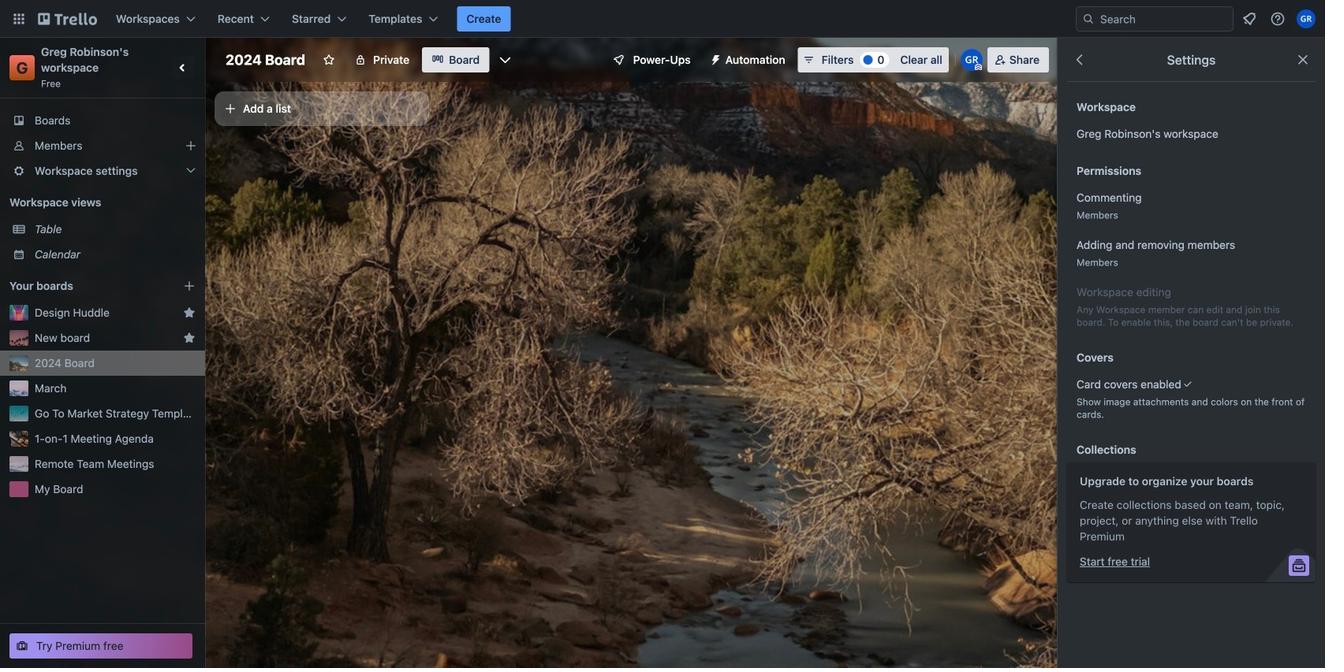 Task type: vqa. For each thing, say whether or not it's contained in the screenshot.
Bob Builder (bobbuilder40) image associated with Bob Builder added love to Bob Builder's workspace
no



Task type: describe. For each thing, give the bounding box(es) containing it.
Board name text field
[[218, 47, 313, 73]]

add board image
[[183, 280, 196, 293]]

sm image
[[703, 47, 725, 69]]

your boards with 8 items element
[[9, 277, 159, 296]]

2 starred icon image from the top
[[183, 332, 196, 345]]

star or unstar board image
[[323, 54, 335, 66]]

back to home image
[[38, 6, 97, 32]]

greg robinson (gregrobinson96) image
[[961, 49, 983, 71]]

workspace navigation collapse icon image
[[172, 57, 194, 79]]



Task type: locate. For each thing, give the bounding box(es) containing it.
greg robinson (gregrobinson96) image
[[1297, 9, 1316, 28]]

search image
[[1082, 13, 1095, 25]]

this member is an admin of this board. image
[[975, 64, 982, 71]]

0 notifications image
[[1240, 9, 1259, 28]]

Search field
[[1076, 6, 1234, 32]]

1 starred icon image from the top
[[183, 307, 196, 319]]

1 vertical spatial starred icon image
[[183, 332, 196, 345]]

customize views image
[[497, 52, 513, 68]]

0 vertical spatial starred icon image
[[183, 307, 196, 319]]

starred icon image
[[183, 307, 196, 319], [183, 332, 196, 345]]

open information menu image
[[1270, 11, 1286, 27]]

primary element
[[0, 0, 1325, 38]]



